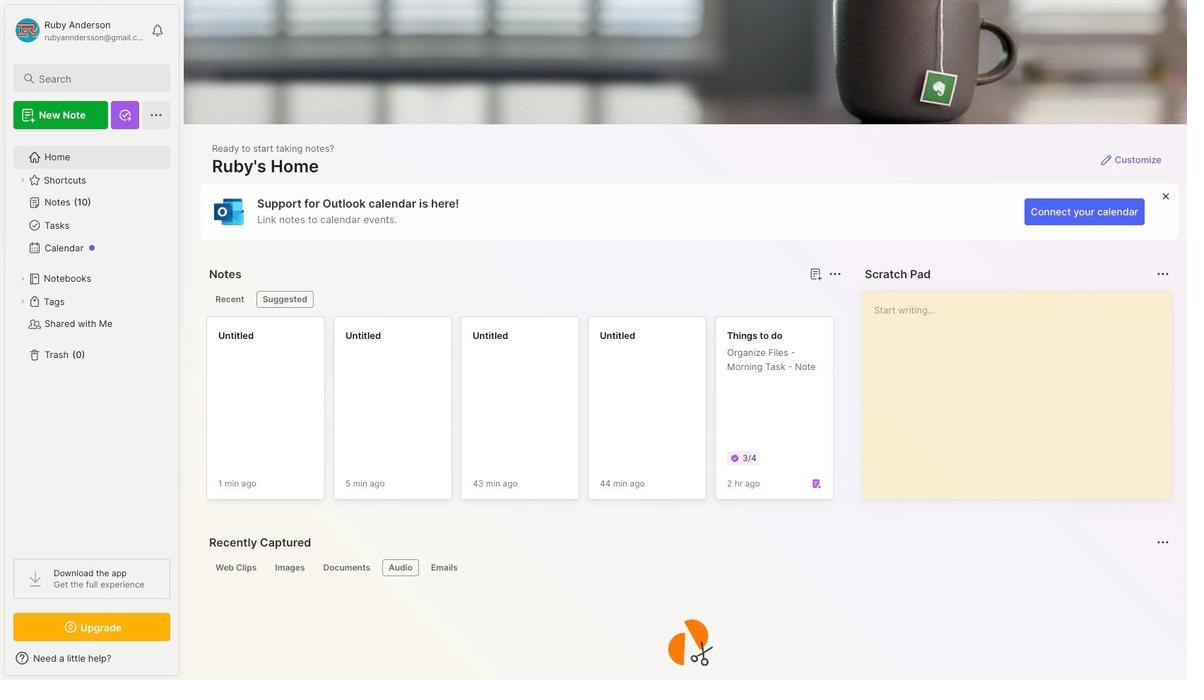 Task type: describe. For each thing, give the bounding box(es) containing it.
Account field
[[13, 16, 144, 45]]

main element
[[0, 0, 184, 681]]

2 tab list from the top
[[209, 560, 1168, 577]]

tree inside main element
[[5, 138, 179, 547]]

more actions image
[[827, 266, 844, 283]]

WHAT'S NEW field
[[5, 648, 179, 670]]

expand notebooks image
[[18, 275, 27, 284]]

More actions field
[[826, 264, 846, 284]]



Task type: vqa. For each thing, say whether or not it's contained in the screenshot.
the on
no



Task type: locate. For each thing, give the bounding box(es) containing it.
none search field inside main element
[[39, 70, 158, 87]]

Start writing… text field
[[875, 292, 1172, 489]]

click to collapse image
[[179, 655, 189, 672]]

expand tags image
[[18, 298, 27, 306]]

1 tab list from the top
[[209, 291, 840, 308]]

tree
[[5, 138, 179, 547]]

1 vertical spatial tab list
[[209, 560, 1168, 577]]

tab
[[209, 291, 251, 308], [256, 291, 314, 308], [209, 560, 263, 577], [269, 560, 311, 577], [317, 560, 377, 577], [382, 560, 419, 577], [425, 560, 464, 577]]

tab list
[[209, 291, 840, 308], [209, 560, 1168, 577]]

0 vertical spatial tab list
[[209, 291, 840, 308]]

None search field
[[39, 70, 158, 87]]

Search text field
[[39, 72, 158, 86]]

row group
[[206, 317, 1188, 509]]



